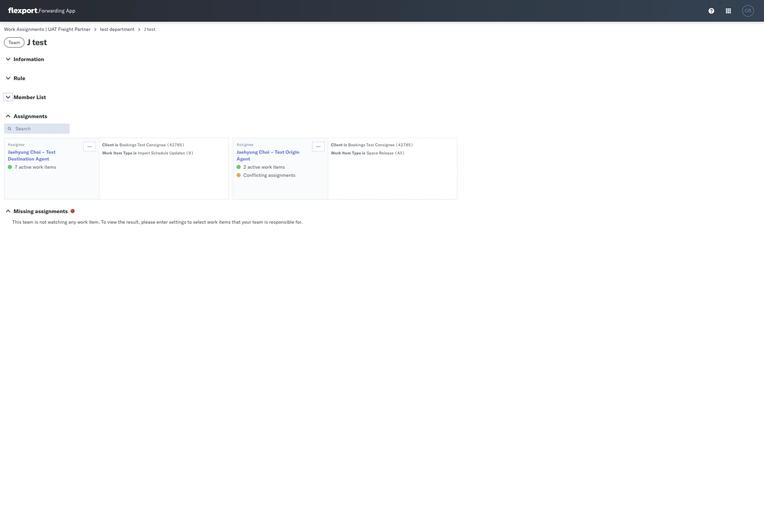 Task type: vqa. For each thing, say whether or not it's contained in the screenshot.
view
yes



Task type: describe. For each thing, give the bounding box(es) containing it.
test department
[[100, 26, 135, 32]]

assignee for jaehyung choi - test origin agent
[[237, 142, 254, 147]]

0 horizontal spatial j test
[[27, 37, 47, 47]]

test up space
[[367, 142, 374, 147]]

item for jaehyung choi - test origin agent
[[342, 150, 351, 156]]

member
[[14, 94, 35, 101]]

list
[[36, 94, 46, 101]]

space release (all)
[[367, 150, 405, 156]]

consignee for jaehyung choi - test destination agent
[[146, 142, 166, 147]]

work right select
[[207, 219, 218, 225]]

assignee for jaehyung choi - test destination agent
[[8, 142, 25, 147]]

release
[[379, 150, 394, 156]]

bookings for jaehyung choi - test destination agent
[[120, 142, 137, 147]]

space
[[367, 150, 378, 156]]

please
[[141, 219, 156, 225]]

work up the conflicting assignments
[[262, 164, 272, 170]]

view
[[107, 219, 117, 225]]

2 horizontal spatial test
[[147, 26, 156, 32]]

(all)
[[395, 150, 405, 156]]

|
[[45, 26, 47, 32]]

responsible
[[269, 219, 295, 225]]

(9)
[[186, 150, 194, 156]]

test up import
[[138, 142, 145, 147]]

app
[[66, 8, 75, 14]]

for.
[[296, 219, 303, 225]]

schedule
[[151, 150, 168, 156]]

freight
[[58, 26, 73, 32]]

work right any on the top of page
[[77, 219, 88, 225]]

0 vertical spatial j test
[[144, 26, 156, 32]]

1 vertical spatial assignments
[[14, 113, 47, 120]]

2 team from the left
[[253, 219, 263, 225]]

Search text field
[[4, 124, 70, 134]]

client for jaehyung choi - test origin agent
[[331, 142, 343, 147]]

client is bookings test consignee (42785) for jaehyung choi - test destination agent
[[102, 142, 185, 147]]

7 active work items
[[15, 164, 56, 170]]

jaehyung for jaehyung choi - test origin agent
[[237, 149, 258, 155]]

missing
[[14, 208, 34, 215]]

this
[[12, 219, 21, 225]]

items for 2 active work items
[[273, 164, 285, 170]]

2 active work items
[[244, 164, 285, 170]]

forwarding app link
[[8, 7, 75, 14]]

2
[[244, 164, 247, 170]]

1 vertical spatial j
[[27, 37, 30, 47]]

test department link
[[100, 26, 135, 32]]

1 team from the left
[[23, 219, 33, 225]]

work item type is for jaehyung choi - test destination agent
[[102, 150, 137, 156]]

updates
[[170, 150, 185, 156]]

0 vertical spatial assignments
[[16, 26, 44, 32]]

department
[[110, 26, 135, 32]]

1 horizontal spatial items
[[219, 219, 231, 225]]

your
[[242, 219, 251, 225]]

work assignments | uat freight partner link
[[4, 26, 91, 32]]

work for jaehyung choi - test destination agent
[[102, 150, 112, 156]]

information
[[14, 56, 44, 63]]

active for 2
[[248, 164, 261, 170]]

jaehyung choi - test origin agent link
[[237, 149, 312, 162]]

forwarding
[[39, 8, 65, 14]]

team
[[8, 39, 20, 46]]



Task type: locate. For each thing, give the bounding box(es) containing it.
test right department
[[147, 26, 156, 32]]

type for jaehyung choi - test destination agent
[[123, 150, 132, 156]]

j test down |
[[27, 37, 47, 47]]

consignee up schedule
[[146, 142, 166, 147]]

assignee
[[8, 142, 25, 147], [237, 142, 254, 147]]

0 horizontal spatial work
[[4, 26, 15, 32]]

test inside assignee jaehyung choi - test destination agent
[[46, 149, 56, 155]]

1 jaehyung from the left
[[8, 149, 29, 155]]

(42785) for jaehyung choi - test destination agent
[[167, 142, 185, 147]]

0 horizontal spatial client is bookings test consignee (42785)
[[102, 142, 185, 147]]

1 horizontal spatial (42785)
[[396, 142, 414, 147]]

jaehyung choi - test destination agent link
[[8, 149, 83, 162]]

0 horizontal spatial choi
[[30, 149, 41, 155]]

1 vertical spatial assignments
[[35, 208, 68, 215]]

flexport. image
[[8, 7, 39, 14]]

1 - from the left
[[42, 149, 45, 155]]

1 horizontal spatial team
[[253, 219, 263, 225]]

settings
[[169, 219, 186, 225]]

assignee inside assignee jaehyung choi - test destination agent
[[8, 142, 25, 147]]

agent for jaehyung choi - test origin agent
[[237, 156, 250, 162]]

1 horizontal spatial assignments
[[269, 172, 296, 178]]

0 horizontal spatial work item type is
[[102, 150, 137, 156]]

this team is not watching any work item. to view the result, please enter settings to select work items that your team is responsible for.
[[12, 219, 303, 225]]

type left space
[[352, 150, 361, 156]]

type
[[123, 150, 132, 156], [352, 150, 361, 156]]

choi for destination
[[30, 149, 41, 155]]

1 horizontal spatial work
[[102, 150, 112, 156]]

2 (42785) from the left
[[396, 142, 414, 147]]

result,
[[126, 219, 140, 225]]

assignments
[[269, 172, 296, 178], [35, 208, 68, 215]]

2 work item type is from the left
[[331, 150, 366, 156]]

- inside assignee jaehyung choi - test origin agent
[[271, 149, 274, 155]]

not
[[39, 219, 47, 225]]

active for 7
[[19, 164, 32, 170]]

0 horizontal spatial -
[[42, 149, 45, 155]]

1 horizontal spatial agent
[[237, 156, 250, 162]]

agent for jaehyung choi - test destination agent
[[35, 156, 49, 162]]

assignments up watching
[[35, 208, 68, 215]]

forwarding app
[[39, 8, 75, 14]]

work for jaehyung choi - test origin agent
[[331, 150, 341, 156]]

test down |
[[32, 37, 47, 47]]

j test right department
[[144, 26, 156, 32]]

2 bookings from the left
[[348, 142, 366, 147]]

work item type is
[[102, 150, 137, 156], [331, 150, 366, 156]]

1 horizontal spatial bookings
[[348, 142, 366, 147]]

0 horizontal spatial jaehyung
[[8, 149, 29, 155]]

assignments for missing assignments
[[35, 208, 68, 215]]

test
[[100, 26, 108, 32], [147, 26, 156, 32], [32, 37, 47, 47]]

test
[[138, 142, 145, 147], [367, 142, 374, 147], [46, 149, 56, 155], [275, 149, 284, 155]]

jaehyung inside assignee jaehyung choi - test origin agent
[[237, 149, 258, 155]]

2 horizontal spatial items
[[273, 164, 285, 170]]

consignee for jaehyung choi - test origin agent
[[375, 142, 395, 147]]

items down jaehyung choi - test origin agent link
[[273, 164, 285, 170]]

1 work item type is from the left
[[102, 150, 137, 156]]

1 horizontal spatial consignee
[[375, 142, 395, 147]]

0 vertical spatial j
[[144, 26, 146, 32]]

2 horizontal spatial work
[[331, 150, 341, 156]]

choi up "7 active work items"
[[30, 149, 41, 155]]

active right 7
[[19, 164, 32, 170]]

jaehyung up destination
[[8, 149, 29, 155]]

0 horizontal spatial team
[[23, 219, 33, 225]]

jaehyung for jaehyung choi - test destination agent
[[8, 149, 29, 155]]

0 vertical spatial assignments
[[269, 172, 296, 178]]

1 vertical spatial j test
[[27, 37, 47, 47]]

0 horizontal spatial items
[[44, 164, 56, 170]]

test up "7 active work items"
[[46, 149, 56, 155]]

(42785) up updates
[[167, 142, 185, 147]]

1 agent from the left
[[35, 156, 49, 162]]

2 client is bookings test consignee (42785) from the left
[[331, 142, 414, 147]]

1 horizontal spatial work item type is
[[331, 150, 366, 156]]

client is bookings test consignee (42785)
[[102, 142, 185, 147], [331, 142, 414, 147]]

work assignments | uat freight partner
[[4, 26, 91, 32]]

0 horizontal spatial active
[[19, 164, 32, 170]]

0 horizontal spatial consignee
[[146, 142, 166, 147]]

item for jaehyung choi - test destination agent
[[113, 150, 122, 156]]

0 horizontal spatial (42785)
[[167, 142, 185, 147]]

1 horizontal spatial choi
[[259, 149, 270, 155]]

j
[[144, 26, 146, 32], [27, 37, 30, 47]]

type left import
[[123, 150, 132, 156]]

bookings
[[120, 142, 137, 147], [348, 142, 366, 147]]

1 horizontal spatial jaehyung
[[237, 149, 258, 155]]

assignments left |
[[16, 26, 44, 32]]

1 horizontal spatial assignee
[[237, 142, 254, 147]]

uat
[[48, 26, 57, 32]]

2 consignee from the left
[[375, 142, 395, 147]]

partner
[[75, 26, 91, 32]]

- up "7 active work items"
[[42, 149, 45, 155]]

0 horizontal spatial assignments
[[35, 208, 68, 215]]

2 item from the left
[[342, 150, 351, 156]]

work
[[33, 164, 43, 170], [262, 164, 272, 170], [77, 219, 88, 225], [207, 219, 218, 225]]

j right team
[[27, 37, 30, 47]]

client is bookings test consignee (42785) for jaehyung choi - test origin agent
[[331, 142, 414, 147]]

2 choi from the left
[[259, 149, 270, 155]]

team
[[23, 219, 33, 225], [253, 219, 263, 225]]

1 horizontal spatial type
[[352, 150, 361, 156]]

1 horizontal spatial j
[[144, 26, 146, 32]]

type for jaehyung choi - test origin agent
[[352, 150, 361, 156]]

client for jaehyung choi - test destination agent
[[102, 142, 114, 147]]

assignee up 2
[[237, 142, 254, 147]]

conflicting assignments
[[244, 172, 296, 178]]

2 jaehyung from the left
[[237, 149, 258, 155]]

client is bookings test consignee (42785) up space
[[331, 142, 414, 147]]

work item type is left space
[[331, 150, 366, 156]]

items for 7 active work items
[[44, 164, 56, 170]]

choi up 2 active work items
[[259, 149, 270, 155]]

1 horizontal spatial test
[[100, 26, 108, 32]]

assignments down 2 active work items
[[269, 172, 296, 178]]

- for origin
[[271, 149, 274, 155]]

item.
[[89, 219, 100, 225]]

team right "this"
[[23, 219, 33, 225]]

1 active from the left
[[19, 164, 32, 170]]

7
[[15, 164, 18, 170]]

0 horizontal spatial bookings
[[120, 142, 137, 147]]

import schedule updates (9)
[[138, 150, 194, 156]]

any
[[69, 219, 76, 225]]

consignee up space release (all)
[[375, 142, 395, 147]]

agent up "7 active work items"
[[35, 156, 49, 162]]

choi inside assignee jaehyung choi - test destination agent
[[30, 149, 41, 155]]

- for destination
[[42, 149, 45, 155]]

jaehyung
[[8, 149, 29, 155], [237, 149, 258, 155]]

2 client from the left
[[331, 142, 343, 147]]

0 horizontal spatial test
[[32, 37, 47, 47]]

2 - from the left
[[271, 149, 274, 155]]

test left origin
[[275, 149, 284, 155]]

enter
[[157, 219, 168, 225]]

assignee inside assignee jaehyung choi - test origin agent
[[237, 142, 254, 147]]

1 client is bookings test consignee (42785) from the left
[[102, 142, 185, 147]]

jaehyung inside assignee jaehyung choi - test destination agent
[[8, 149, 29, 155]]

j test
[[144, 26, 156, 32], [27, 37, 47, 47]]

item left import
[[113, 150, 122, 156]]

team right your
[[253, 219, 263, 225]]

j right department
[[144, 26, 146, 32]]

item
[[113, 150, 122, 156], [342, 150, 351, 156]]

1 horizontal spatial client
[[331, 142, 343, 147]]

0 horizontal spatial assignee
[[8, 142, 25, 147]]

1 horizontal spatial client is bookings test consignee (42785)
[[331, 142, 414, 147]]

active
[[19, 164, 32, 170], [248, 164, 261, 170]]

is
[[115, 142, 118, 147], [344, 142, 347, 147], [133, 150, 137, 156], [362, 150, 366, 156], [35, 219, 38, 225], [265, 219, 268, 225]]

the
[[118, 219, 125, 225]]

destination
[[8, 156, 34, 162]]

items left 'that'
[[219, 219, 231, 225]]

agent inside assignee jaehyung choi - test origin agent
[[237, 156, 250, 162]]

assignee up destination
[[8, 142, 25, 147]]

1 type from the left
[[123, 150, 132, 156]]

choi inside assignee jaehyung choi - test origin agent
[[259, 149, 270, 155]]

work down jaehyung choi - test destination agent link
[[33, 164, 43, 170]]

work item type is for jaehyung choi - test origin agent
[[331, 150, 366, 156]]

watching
[[48, 219, 67, 225]]

1 assignee from the left
[[8, 142, 25, 147]]

1 choi from the left
[[30, 149, 41, 155]]

to
[[101, 219, 106, 225]]

0 horizontal spatial j
[[27, 37, 30, 47]]

consignee
[[146, 142, 166, 147], [375, 142, 395, 147]]

test inside assignee jaehyung choi - test origin agent
[[275, 149, 284, 155]]

origin
[[286, 149, 300, 155]]

agent inside assignee jaehyung choi - test destination agent
[[35, 156, 49, 162]]

2 agent from the left
[[237, 156, 250, 162]]

select
[[193, 219, 206, 225]]

(42785)
[[167, 142, 185, 147], [396, 142, 414, 147]]

rule
[[14, 75, 25, 82]]

client
[[102, 142, 114, 147], [331, 142, 343, 147]]

1 consignee from the left
[[146, 142, 166, 147]]

1 horizontal spatial active
[[248, 164, 261, 170]]

1 bookings from the left
[[120, 142, 137, 147]]

conflicting
[[244, 172, 267, 178]]

member list
[[14, 94, 46, 101]]

(42785) for jaehyung choi - test origin agent
[[396, 142, 414, 147]]

items down jaehyung choi - test destination agent link
[[44, 164, 56, 170]]

os button
[[741, 3, 757, 19]]

bookings for jaehyung choi - test origin agent
[[348, 142, 366, 147]]

that
[[232, 219, 241, 225]]

2 active from the left
[[248, 164, 261, 170]]

- inside assignee jaehyung choi - test destination agent
[[42, 149, 45, 155]]

assignments
[[16, 26, 44, 32], [14, 113, 47, 120]]

assignee jaehyung choi - test destination agent
[[8, 142, 56, 162]]

0 horizontal spatial client
[[102, 142, 114, 147]]

1 item from the left
[[113, 150, 122, 156]]

work item type is left import
[[102, 150, 137, 156]]

agent up 2
[[237, 156, 250, 162]]

1 client from the left
[[102, 142, 114, 147]]

-
[[42, 149, 45, 155], [271, 149, 274, 155]]

import
[[138, 150, 150, 156]]

- up 2 active work items
[[271, 149, 274, 155]]

items
[[44, 164, 56, 170], [273, 164, 285, 170], [219, 219, 231, 225]]

assignments for conflicting assignments
[[269, 172, 296, 178]]

1 horizontal spatial item
[[342, 150, 351, 156]]

(42785) up (all)
[[396, 142, 414, 147]]

0 horizontal spatial type
[[123, 150, 132, 156]]

1 horizontal spatial -
[[271, 149, 274, 155]]

1 horizontal spatial j test
[[144, 26, 156, 32]]

to
[[188, 219, 192, 225]]

0 horizontal spatial agent
[[35, 156, 49, 162]]

agent
[[35, 156, 49, 162], [237, 156, 250, 162]]

assignments up search text field
[[14, 113, 47, 120]]

missing assignments
[[14, 208, 68, 215]]

2 type from the left
[[352, 150, 361, 156]]

work
[[4, 26, 15, 32], [102, 150, 112, 156], [331, 150, 341, 156]]

choi for origin
[[259, 149, 270, 155]]

0 horizontal spatial item
[[113, 150, 122, 156]]

1 (42785) from the left
[[167, 142, 185, 147]]

client is bookings test consignee (42785) up import
[[102, 142, 185, 147]]

choi
[[30, 149, 41, 155], [259, 149, 270, 155]]

item left space
[[342, 150, 351, 156]]

os
[[745, 8, 752, 13]]

active up conflicting
[[248, 164, 261, 170]]

2 assignee from the left
[[237, 142, 254, 147]]

assignee jaehyung choi - test origin agent
[[237, 142, 300, 162]]

jaehyung up 2
[[237, 149, 258, 155]]

test left department
[[100, 26, 108, 32]]



